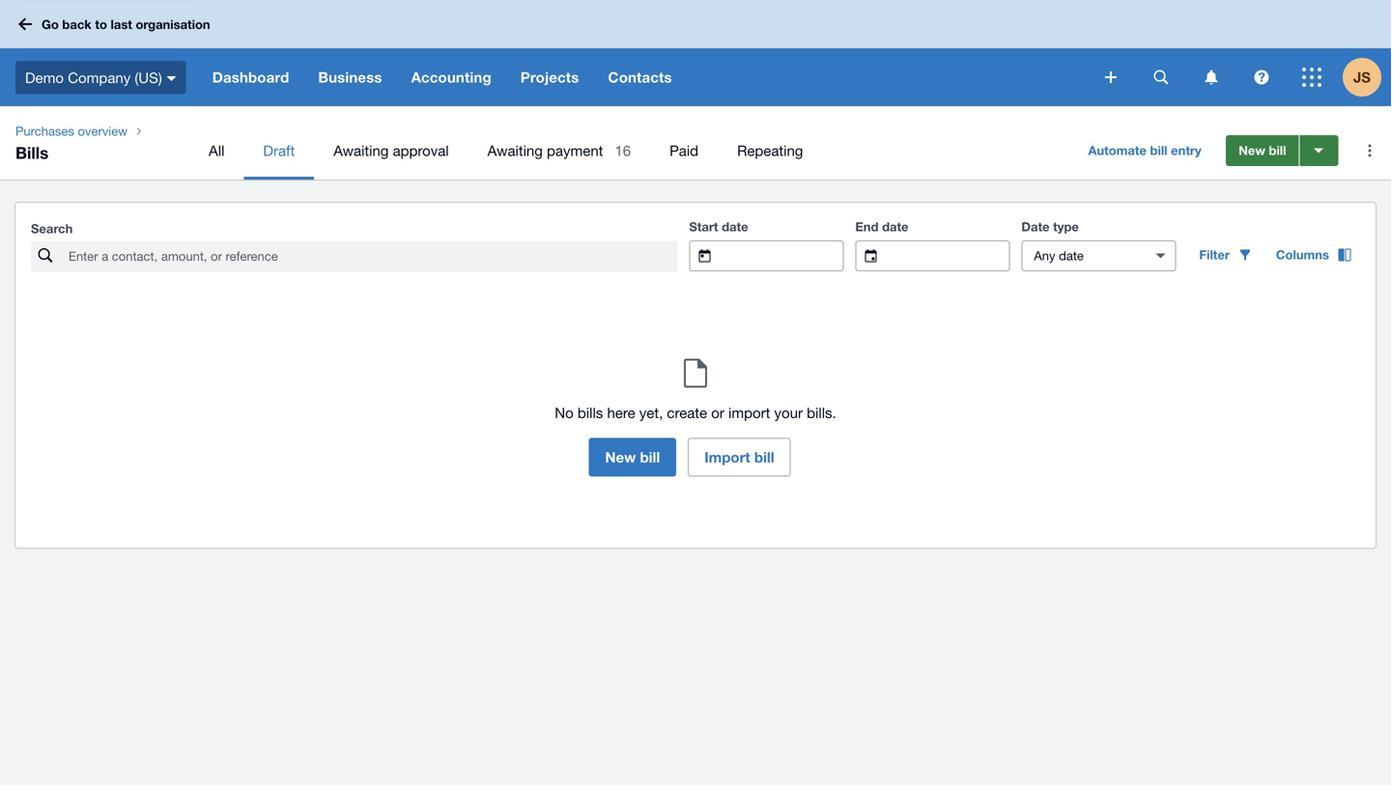 Task type: locate. For each thing, give the bounding box(es) containing it.
new bill
[[1239, 143, 1287, 158], [605, 449, 660, 466]]

repeating
[[737, 142, 803, 159]]

1 horizontal spatial new bill
[[1239, 143, 1287, 158]]

filter
[[1199, 247, 1230, 262]]

dashboard link
[[198, 48, 304, 106]]

1 horizontal spatial new bill button
[[1226, 135, 1299, 166]]

bill left 'entry'
[[1150, 143, 1168, 158]]

entry
[[1171, 143, 1202, 158]]

1 horizontal spatial svg image
[[167, 76, 177, 81]]

awaiting left approval
[[334, 142, 389, 159]]

date
[[722, 219, 748, 234], [882, 219, 909, 234]]

svg image
[[18, 18, 32, 30], [1205, 70, 1218, 85], [167, 76, 177, 81]]

menu containing all
[[189, 122, 1061, 180]]

new bill button right 'entry'
[[1226, 135, 1299, 166]]

awaiting approval
[[334, 142, 449, 159]]

awaiting approval link
[[314, 122, 468, 180]]

0 horizontal spatial date
[[722, 219, 748, 234]]

contacts
[[608, 69, 672, 86]]

0 vertical spatial new bill button
[[1226, 135, 1299, 166]]

0 horizontal spatial awaiting
[[334, 142, 389, 159]]

overview
[[78, 124, 128, 139]]

yet,
[[639, 404, 663, 421]]

to
[[95, 17, 107, 32]]

filter button
[[1188, 240, 1265, 271]]

approval
[[393, 142, 449, 159]]

automate bill entry
[[1088, 143, 1202, 158]]

create
[[667, 404, 707, 421]]

bill for automate bill entry popup button
[[1150, 143, 1168, 158]]

menu inside bills navigation
[[189, 122, 1061, 180]]

awaiting for awaiting approval
[[334, 142, 389, 159]]

2 awaiting from the left
[[488, 142, 543, 159]]

0 horizontal spatial new
[[605, 449, 636, 466]]

date right end
[[882, 219, 909, 234]]

new for the leftmost new bill button
[[605, 449, 636, 466]]

bill
[[1150, 143, 1168, 158], [1269, 143, 1287, 158], [640, 449, 660, 466], [755, 449, 775, 466]]

1 date from the left
[[722, 219, 748, 234]]

1 vertical spatial new
[[605, 449, 636, 466]]

contacts button
[[594, 48, 687, 106]]

new bill button
[[1226, 135, 1299, 166], [589, 438, 677, 477]]

1 awaiting from the left
[[334, 142, 389, 159]]

1 vertical spatial new bill button
[[589, 438, 677, 477]]

svg image
[[1303, 68, 1322, 87], [1154, 70, 1169, 85], [1255, 70, 1269, 85], [1105, 72, 1117, 83]]

new inside bills navigation
[[1239, 143, 1266, 158]]

bill for the leftmost new bill button
[[640, 449, 660, 466]]

0 horizontal spatial new bill button
[[589, 438, 677, 477]]

company
[[68, 69, 131, 86]]

new down here
[[605, 449, 636, 466]]

new
[[1239, 143, 1266, 158], [605, 449, 636, 466]]

1 horizontal spatial new
[[1239, 143, 1266, 158]]

0 horizontal spatial svg image
[[18, 18, 32, 30]]

bill right 'entry'
[[1269, 143, 1287, 158]]

purchases overview link
[[8, 122, 135, 141]]

business button
[[304, 48, 397, 106]]

0 vertical spatial new bill
[[1239, 143, 1287, 158]]

new right 'entry'
[[1239, 143, 1266, 158]]

bill down yet,
[[640, 449, 660, 466]]

projects button
[[506, 48, 594, 106]]

purchases overview
[[15, 124, 128, 139]]

import
[[729, 404, 770, 421]]

repeating link
[[718, 122, 823, 180]]

date
[[1022, 219, 1050, 234]]

2 date from the left
[[882, 219, 909, 234]]

svg image inside go back to last organisation link
[[18, 18, 32, 30]]

0 vertical spatial new
[[1239, 143, 1266, 158]]

new bill down here
[[605, 449, 660, 466]]

date right the start
[[722, 219, 748, 234]]

1 horizontal spatial date
[[882, 219, 909, 234]]

1 vertical spatial new bill
[[605, 449, 660, 466]]

awaiting payment
[[488, 142, 603, 159]]

awaiting for awaiting payment
[[488, 142, 543, 159]]

bills
[[578, 404, 603, 421]]

2 horizontal spatial svg image
[[1205, 70, 1218, 85]]

banner
[[0, 0, 1391, 106]]

0 horizontal spatial new bill
[[605, 449, 660, 466]]

go back to last organisation link
[[12, 7, 222, 41]]

demo company (us) button
[[0, 48, 198, 106]]

bill inside popup button
[[1150, 143, 1168, 158]]

purchases
[[15, 124, 74, 139]]

back
[[62, 17, 92, 32]]

new bill button down here
[[589, 438, 677, 477]]

menu
[[189, 122, 1061, 180]]

draft link
[[244, 122, 314, 180]]

Search field
[[67, 242, 678, 271]]

new bill button inside bills navigation
[[1226, 135, 1299, 166]]

bill right import
[[755, 449, 775, 466]]

awaiting
[[334, 142, 389, 159], [488, 142, 543, 159]]

awaiting left payment
[[488, 142, 543, 159]]

bills.
[[807, 404, 837, 421]]

End date field
[[892, 242, 1009, 271]]

import bill button
[[688, 438, 791, 477]]

type
[[1053, 219, 1079, 234]]

1 horizontal spatial awaiting
[[488, 142, 543, 159]]

import bill
[[705, 449, 775, 466]]

new bill right 'entry'
[[1239, 143, 1287, 158]]



Task type: describe. For each thing, give the bounding box(es) containing it.
all link
[[189, 122, 244, 180]]

go
[[42, 17, 59, 32]]

js
[[1354, 69, 1371, 86]]

paid link
[[650, 122, 718, 180]]

all
[[209, 142, 225, 159]]

no
[[555, 404, 574, 421]]

end
[[856, 219, 879, 234]]

16
[[615, 142, 631, 159]]

js button
[[1343, 48, 1391, 106]]

accounting
[[411, 69, 492, 86]]

overflow menu image
[[1351, 131, 1390, 170]]

bill for import bill button
[[755, 449, 775, 466]]

demo company (us)
[[25, 69, 162, 86]]

columns button
[[1265, 240, 1364, 271]]

dashboard
[[212, 69, 289, 86]]

start
[[689, 219, 718, 234]]

projects
[[521, 69, 579, 86]]

automate bill entry button
[[1077, 135, 1213, 166]]

go back to last organisation
[[42, 17, 210, 32]]

bills navigation
[[0, 106, 1391, 180]]

svg image inside demo company (us) popup button
[[167, 76, 177, 81]]

draft
[[263, 142, 295, 159]]

Start date field
[[726, 242, 843, 271]]

end date
[[856, 219, 909, 234]]

paid
[[670, 142, 699, 159]]

bill for new bill button inside the bills navigation
[[1269, 143, 1287, 158]]

automate
[[1088, 143, 1147, 158]]

date type
[[1022, 219, 1079, 234]]

date for end date
[[882, 219, 909, 234]]

accounting button
[[397, 48, 506, 106]]

your
[[774, 404, 803, 421]]

payment
[[547, 142, 603, 159]]

banner containing dashboard
[[0, 0, 1391, 106]]

new bill inside bills navigation
[[1239, 143, 1287, 158]]

(us)
[[135, 69, 162, 86]]

date for start date
[[722, 219, 748, 234]]

no bills here yet, create or import your bills.
[[555, 404, 837, 421]]

demo
[[25, 69, 64, 86]]

here
[[607, 404, 635, 421]]

organisation
[[136, 17, 210, 32]]

new for new bill button inside the bills navigation
[[1239, 143, 1266, 158]]

bills
[[15, 143, 49, 162]]

last
[[111, 17, 132, 32]]

business
[[318, 69, 382, 86]]

or
[[711, 404, 725, 421]]

Date type field
[[1023, 242, 1140, 271]]

columns
[[1276, 247, 1330, 262]]

import
[[705, 449, 750, 466]]

search
[[31, 221, 73, 236]]

start date
[[689, 219, 748, 234]]



Task type: vqa. For each thing, say whether or not it's contained in the screenshot.
the mileage
no



